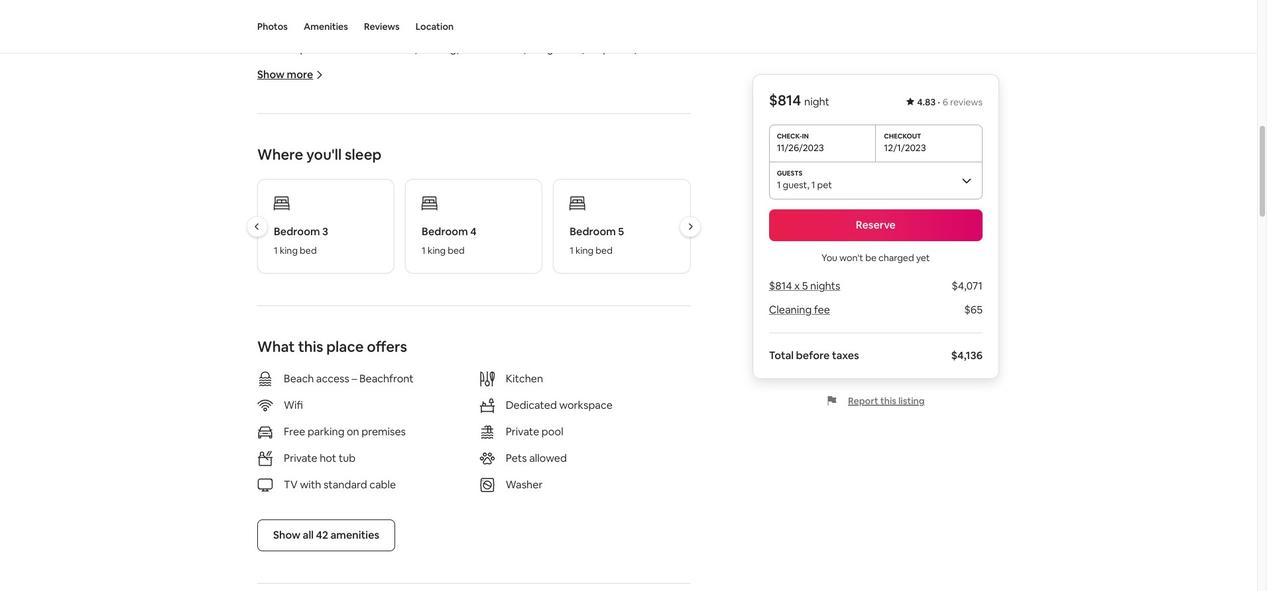 Task type: locate. For each thing, give the bounding box(es) containing it.
suites
[[341, 10, 375, 24]]

for right the rent
[[294, 106, 308, 119]]

bake
[[369, 233, 393, 247]]

need left go
[[433, 169, 458, 183]]

6p),
[[629, 106, 648, 119]]

much inside the complete house has 7 suites, heating, 8 bathrooms, living room, fireplaces, cinema projector, rooftop porch, bar, cdf, swimming pool, hottube for 12p, wine cellar, and much more.
[[661, 58, 688, 72]]

only)
[[510, 456, 534, 470]]

8 right up
[[428, 10, 435, 24]]

5 right x
[[802, 279, 808, 293]]

is left 'not'
[[313, 376, 320, 390]]

everything
[[257, 328, 310, 342]]

cliff inside "to rent for fewer or more passengers see notices of casa cliff with  3 suites ( 6p), 5 suites (10p), 6 suites (12p) or 7 suites ( 14p)."
[[537, 106, 556, 119]]

yet
[[916, 252, 930, 264]]

porch,
[[347, 58, 378, 72]]

of inside "to rent for fewer or more passengers see notices of casa cliff with  3 suites ( 6p), 5 suites (10p), 6 suites (12p) or 7 suites ( 14p)."
[[498, 106, 508, 119]]

$814 for $814 x 5 nights
[[769, 279, 792, 293]]

1 vertical spatial house
[[414, 328, 443, 342]]

house inside cliff house is not shared with other tenants, so you can take advantage of the entire house privately and exclusively
[[257, 392, 287, 406]]

more. down selection
[[467, 201, 495, 215]]

king for bedroom 5
[[576, 245, 594, 257]]

2 horizontal spatial king
[[576, 245, 594, 257]]

0 vertical spatial 6
[[943, 96, 948, 108]]

2 bedroom from the left
[[422, 225, 468, 239]]

0 horizontal spatial the
[[469, 328, 485, 342]]

1 horizontal spatial private
[[506, 425, 539, 439]]

free for free parking on premises
[[284, 425, 305, 439]]

2 wines, from the left
[[562, 185, 592, 199]]

5 inside "to rent for fewer or more passengers see notices of casa cliff with  3 suites ( 6p), 5 suites (10p), 6 suites (12p) or 7 suites ( 14p)."
[[650, 106, 656, 119]]

0 vertical spatial 4
[[332, 10, 338, 24]]

surfing
[[541, 281, 575, 295]]

0 vertical spatial cliff
[[537, 106, 556, 119]]

0 vertical spatial more.
[[257, 74, 286, 88]]

we
[[329, 169, 344, 183]]

3 king from the left
[[576, 245, 594, 257]]

1
[[777, 179, 781, 191], [812, 179, 815, 191], [274, 245, 278, 257], [422, 245, 426, 257], [570, 245, 574, 257]]

2 vertical spatial house
[[257, 392, 287, 406]]

1 horizontal spatial have
[[575, 233, 598, 247]]

much inside additional services available upon request : lullaby service, surfing classes, beach horseback riding, cahuil lagoon stand up paddle, kayaking tours, cooking classes, private dinner and much more. everything you need to stay in a house with the comfort of a hotel.
[[311, 312, 339, 326]]

suites down passengers
[[372, 121, 400, 135]]

1 horizontal spatial 8
[[461, 42, 468, 56]]

more.
[[257, 74, 286, 88], [467, 201, 495, 215], [341, 312, 370, 326]]

with right tv
[[300, 478, 321, 492]]

and up everything
[[291, 312, 309, 326]]

private left hot
[[284, 452, 317, 466]]

2 horizontal spatial house
[[414, 328, 443, 342]]

0 vertical spatial more
[[287, 68, 313, 82]]

4 left suites
[[332, 10, 338, 24]]

1 vertical spatial this
[[881, 395, 897, 407]]

not
[[322, 376, 339, 390]]

1 bedroom from the left
[[274, 225, 320, 239]]

show for show more
[[257, 68, 285, 82]]

cliff left house
[[257, 376, 277, 390]]

show more button
[[257, 68, 324, 82]]

1 inside bedroom 4 1 king bed
[[422, 245, 426, 257]]

0 horizontal spatial private
[[284, 452, 317, 466]]

this
[[298, 338, 323, 356], [881, 395, 897, 407]]

fee
[[814, 303, 830, 317]]

0 vertical spatial we
[[257, 185, 274, 199]]

allowed
[[529, 452, 567, 466]]

this left the listing
[[881, 395, 897, 407]]

much down riding,
[[311, 312, 339, 326]]

need
[[433, 169, 458, 183], [332, 328, 357, 342]]

1 vertical spatial more.
[[467, 201, 495, 215]]

or
[[341, 106, 352, 119], [351, 121, 361, 135], [508, 169, 518, 183], [442, 249, 452, 263]]

private pool
[[506, 425, 563, 439]]

3
[[585, 106, 591, 119], [322, 225, 328, 239]]

you'll
[[306, 145, 342, 164]]

1 for bedroom 3
[[274, 245, 278, 257]]

0 vertical spatial the
[[558, 10, 574, 24]]

2 horizontal spatial bed
[[596, 245, 613, 257]]

king inside bedroom 5 1 king bed
[[576, 245, 594, 257]]

bed down delicatessen, at the top of the page
[[596, 245, 613, 257]]

this up beach
[[298, 338, 323, 356]]

2 bed from the left
[[448, 245, 465, 257]]

is for value
[[306, 10, 313, 24]]

bedroom 5 1 king bed
[[570, 225, 624, 257]]

to rent for fewer or more passengers see notices of casa cliff with  3 suites ( 6p), 5 suites (10p), 6 suites (12p) or 7 suites ( 14p).
[[257, 106, 689, 135]]

0 horizontal spatial this
[[298, 338, 323, 356]]

0 horizontal spatial bed
[[300, 245, 317, 257]]

1 inside bedroom 5 1 king bed
[[570, 245, 574, 257]]

you right so at the bottom of page
[[485, 376, 503, 390]]

of right comfort
[[530, 328, 541, 342]]

tenants,
[[429, 376, 469, 390]]

1 vertical spatial classes,
[[615, 297, 652, 310]]

total before taxes
[[769, 349, 859, 363]]

3 bedroom from the left
[[570, 225, 616, 239]]

1 vertical spatial 7
[[364, 121, 370, 135]]

show more
[[257, 68, 313, 82]]

0 vertical spatial much
[[661, 58, 688, 72]]

you inside cliff house is not shared with other tenants, so you can take advantage of the entire house privately and exclusively
[[485, 376, 503, 390]]

pool,
[[478, 58, 502, 72]]

1 horizontal spatial classes,
[[615, 297, 652, 310]]

the for the complete house has 7 suites, heating, 8 bathrooms, living room, fireplaces, cinema projector, rooftop porch, bar, cdf, swimming pool, hottube for 12p, wine cellar, and much more.
[[257, 42, 276, 56]]

king inside bedroom 4 1 king bed
[[428, 245, 446, 257]]

·
[[938, 96, 940, 108]]

bar,
[[380, 58, 398, 72]]

bed inside bedroom 4 1 king bed
[[448, 245, 465, 257]]

to right up
[[416, 10, 426, 24]]

2 vertical spatial cliff
[[257, 376, 277, 390]]

king down 'your'
[[428, 245, 446, 257]]

with inside cliff house is not shared with other tenants, so you can take advantage of the entire house privately and exclusively
[[377, 376, 398, 390]]

1 king from the left
[[280, 245, 298, 257]]

0 horizontal spatial 5
[[618, 225, 624, 239]]

private up pets
[[506, 425, 539, 439]]

2 vertical spatial 5
[[802, 279, 808, 293]]

house up rooftop
[[328, 42, 357, 56]]

(rooms
[[473, 456, 508, 470]]

value
[[278, 10, 304, 24]]

the complete house has 7 suites, heating, 8 bathrooms, living room, fireplaces, cinema projector, rooftop porch, bar, cdf, swimming pool, hottube for 12p, wine cellar, and much more.
[[257, 42, 691, 88]]

free up includes at left bottom
[[257, 440, 279, 454]]

exclusively
[[354, 392, 406, 406]]

for
[[377, 10, 397, 24]]

2 king from the left
[[428, 245, 446, 257]]

( left 6p),
[[624, 106, 627, 119]]

is right value
[[306, 10, 313, 24]]

workspace
[[559, 399, 613, 413]]

1 horizontal spatial more
[[354, 106, 380, 119]]

to right want
[[421, 169, 431, 183]]

house inside additional services available upon request : lullaby service, surfing classes, beach horseback riding, cahuil lagoon stand up paddle, kayaking tours, cooking classes, private dinner and much more. everything you need to stay in a house with the comfort of a hotel.
[[414, 328, 443, 342]]

1 vertical spatial private
[[284, 452, 317, 466]]

1 horizontal spatial bed
[[448, 245, 465, 257]]

0 horizontal spatial we
[[257, 185, 274, 199]]

wines,
[[416, 185, 446, 199], [562, 185, 592, 199]]

go
[[474, 169, 487, 183]]

with inside "to rent for fewer or more passengers see notices of casa cliff with  3 suites ( 6p), 5 suites (10p), 6 suites (12p) or 7 suites ( 14p)."
[[559, 106, 580, 119]]

0 vertical spatial the
[[257, 10, 276, 24]]

0 vertical spatial 3
[[585, 106, 591, 119]]

1 horizontal spatial bedroom
[[422, 225, 468, 239]]

1 $814 from the top
[[769, 91, 801, 109]]

vodka,
[[348, 201, 381, 215]]

1 horizontal spatial 3
[[585, 106, 591, 119]]

5
[[650, 106, 656, 119], [618, 225, 624, 239], [802, 279, 808, 293]]

0 horizontal spatial 6
[[286, 121, 292, 135]]

free inside free unlimited wood and wifi. includes breakfast buffet and housekeeping (rooms only)
[[257, 440, 279, 454]]

stores.
[[641, 233, 674, 247]]

0 horizontal spatial you
[[257, 249, 275, 263]]

and down cinema
[[640, 58, 658, 72]]

more. down the cahuil
[[341, 312, 370, 326]]

house inside the complete house has 7 suites, heating, 8 bathrooms, living room, fireplaces, cinema projector, rooftop porch, bar, cdf, swimming pool, hottube for 12p, wine cellar, and much more.
[[328, 42, 357, 56]]

0 vertical spatial house
[[328, 42, 357, 56]]

and
[[640, 58, 658, 72], [376, 185, 395, 199], [625, 185, 643, 199], [416, 201, 435, 215], [302, 233, 320, 247], [425, 233, 443, 247], [291, 312, 309, 326], [333, 392, 352, 406], [359, 440, 378, 454], [382, 456, 400, 470]]

7 inside "to rent for fewer or more passengers see notices of casa cliff with  3 suites ( 6p), 5 suites (10p), 6 suites (12p) or 7 suites ( 14p)."
[[364, 121, 370, 135]]

1 vertical spatial show
[[273, 529, 301, 543]]

wifi.
[[380, 440, 399, 454]]

for down ready-
[[331, 249, 346, 263]]

1 down 'your'
[[422, 245, 426, 257]]

0 horizontal spatial much
[[311, 312, 339, 326]]

and inside the complete house has 7 suites, heating, 8 bathrooms, living room, fireplaces, cinema projector, rooftop porch, bar, cdf, swimming pool, hottube for 12p, wine cellar, and much more.
[[640, 58, 658, 72]]

0 horizontal spatial 7
[[364, 121, 370, 135]]

0 horizontal spatial free
[[257, 440, 279, 454]]

for up pasta
[[401, 217, 415, 231]]

much up roast, at left
[[437, 201, 464, 215]]

1 vertical spatial 6
[[286, 121, 292, 135]]

wines, right red
[[416, 185, 446, 199]]

reviews
[[950, 96, 983, 108]]

total
[[769, 349, 794, 363]]

we
[[257, 185, 274, 199], [535, 233, 551, 247]]

the
[[257, 10, 276, 24], [257, 42, 276, 56]]

1 horizontal spatial (
[[624, 106, 627, 119]]

1 horizontal spatial 7
[[378, 42, 384, 56]]

the
[[558, 10, 574, 24], [469, 328, 485, 342], [616, 376, 632, 390]]

more. inside at cliff house, we don't want you to need to go out or shop. we have a cava of white and red wines, a selection of sparkling wines, beers and a full bar with pisco, whisky, vodka, aperol and much more. also a menu of meats reward for your roast, charcoal, ice, pecking delicatessen, cookies, cheeses, and ready-to-bake pasta and lasagna fountains. we also have grocery stores. you simply pay for what you consume or order.
[[467, 201, 495, 215]]

1 vertical spatial much
[[437, 201, 464, 215]]

0 vertical spatial 5
[[650, 106, 656, 119]]

bed inside bedroom 5 1 king bed
[[596, 245, 613, 257]]

in
[[395, 328, 403, 342]]

to-
[[354, 233, 369, 247]]

has
[[359, 42, 376, 56]]

suites down 'fewer'
[[295, 121, 323, 135]]

rent
[[272, 106, 292, 119]]

the inside the complete house has 7 suites, heating, 8 bathrooms, living room, fireplaces, cinema projector, rooftop porch, bar, cdf, swimming pool, hottube for 12p, wine cellar, and much more.
[[257, 42, 276, 56]]

0 vertical spatial need
[[433, 169, 458, 183]]

0 horizontal spatial more.
[[257, 74, 286, 88]]

1 bed from the left
[[300, 245, 317, 257]]

0 horizontal spatial have
[[276, 185, 299, 199]]

1 horizontal spatial the
[[558, 10, 574, 24]]

report
[[848, 395, 879, 407]]

6 down the rent
[[286, 121, 292, 135]]

this for report
[[881, 395, 897, 407]]

4 right roast, at left
[[470, 225, 477, 239]]

house right in
[[414, 328, 443, 342]]

6 inside "to rent for fewer or more passengers see notices of casa cliff with  3 suites ( 6p), 5 suites (10p), 6 suites (12p) or 7 suites ( 14p)."
[[286, 121, 292, 135]]

much down cinema
[[661, 58, 688, 72]]

:
[[464, 281, 466, 295]]

1 horizontal spatial 4
[[470, 225, 477, 239]]

1 horizontal spatial king
[[428, 245, 446, 257]]

0 vertical spatial is
[[306, 10, 313, 24]]

suites
[[593, 106, 621, 119], [658, 106, 687, 119], [295, 121, 323, 135], [372, 121, 400, 135]]

with right casa
[[559, 106, 580, 119]]

1 down pecking
[[570, 245, 574, 257]]

rooftop
[[307, 58, 345, 72]]

0 horizontal spatial 3
[[322, 225, 328, 239]]

place
[[326, 338, 364, 356]]

1 horizontal spatial 5
[[650, 106, 656, 119]]

2 horizontal spatial bedroom
[[570, 225, 616, 239]]

1 vertical spatial 3
[[322, 225, 328, 239]]

2 vertical spatial the
[[616, 376, 632, 390]]

the left value
[[257, 10, 276, 24]]

of down whisky,
[[319, 217, 329, 231]]

0 horizontal spatial wines,
[[416, 185, 446, 199]]

the left comfort
[[469, 328, 485, 342]]

1 vertical spatial we
[[535, 233, 551, 247]]

of left casa
[[498, 106, 508, 119]]

5 right 6p),
[[650, 106, 656, 119]]

0 horizontal spatial need
[[332, 328, 357, 342]]

show up to
[[257, 68, 285, 82]]

pet
[[817, 179, 832, 191]]

0 horizontal spatial 8
[[428, 10, 435, 24]]

take
[[525, 376, 546, 390]]

1 vertical spatial $814
[[769, 279, 792, 293]]

0 vertical spatial show
[[257, 68, 285, 82]]

1 wines, from the left
[[416, 185, 446, 199]]

with down 'up' on the left
[[445, 328, 467, 342]]

show for show all 42 amenities
[[273, 529, 301, 543]]

bedroom 4 1 king bed
[[422, 225, 477, 257]]

and up buffet
[[359, 440, 378, 454]]

1 horizontal spatial free
[[284, 425, 305, 439]]

you down cheeses,
[[257, 249, 275, 263]]

have up "pisco,"
[[276, 185, 299, 199]]

for inside "to rent for fewer or more passengers see notices of casa cliff with  3 suites ( 6p), 5 suites (10p), 6 suites (12p) or 7 suites ( 14p)."
[[294, 106, 308, 119]]

washer
[[506, 478, 543, 492]]

you left the won't
[[822, 252, 838, 264]]

house down house
[[257, 392, 287, 406]]

1 horizontal spatial wines,
[[562, 185, 592, 199]]

0 horizontal spatial classes,
[[577, 281, 615, 295]]

0 horizontal spatial bedroom
[[274, 225, 320, 239]]

cliff right casa
[[537, 106, 556, 119]]

more. down projector,
[[257, 74, 286, 88]]

1 vertical spatial need
[[332, 328, 357, 342]]

2 $814 from the top
[[769, 279, 792, 293]]

1 horizontal spatial house
[[328, 42, 357, 56]]

1 down also
[[274, 245, 278, 257]]

the for the value is for 4 suites for up to 8 people, without sharing the house.
[[257, 10, 276, 24]]

1 vertical spatial 4
[[470, 225, 477, 239]]

1 vertical spatial the
[[469, 328, 485, 342]]

bedroom inside bedroom 5 1 king bed
[[570, 225, 616, 239]]

7 right has
[[378, 42, 384, 56]]

6 right the ·
[[943, 96, 948, 108]]

wood
[[329, 440, 357, 454]]

have right the also
[[575, 233, 598, 247]]

1 vertical spatial (
[[403, 121, 406, 135]]

0 vertical spatial free
[[284, 425, 305, 439]]

beach
[[617, 281, 647, 295]]

bed inside the bedroom 3 1 king bed
[[300, 245, 317, 257]]

more down complete in the left of the page
[[287, 68, 313, 82]]

for inside the complete house has 7 suites, heating, 8 bathrooms, living room, fireplaces, cinema projector, rooftop porch, bar, cdf, swimming pool, hottube for 12p, wine cellar, and much more.
[[546, 58, 561, 72]]

king right the also
[[576, 245, 594, 257]]

5 left 'stores.'
[[618, 225, 624, 239]]

0 horizontal spatial house
[[257, 392, 287, 406]]

1 vertical spatial 5
[[618, 225, 624, 239]]

suites left 6p),
[[593, 106, 621, 119]]

selection
[[456, 185, 501, 199]]

free
[[284, 425, 305, 439], [257, 440, 279, 454]]

1 horizontal spatial you
[[822, 252, 838, 264]]

show left all
[[273, 529, 301, 543]]

a left hotel. at the bottom left of the page
[[543, 328, 549, 342]]

order.
[[454, 249, 483, 263]]

the up projector,
[[257, 42, 276, 56]]

white
[[347, 185, 374, 199]]

king inside the bedroom 3 1 king bed
[[280, 245, 298, 257]]

( left 14p).
[[403, 121, 406, 135]]

$814
[[769, 91, 801, 109], [769, 279, 792, 293]]

of down out
[[503, 185, 513, 199]]

1 horizontal spatial more.
[[341, 312, 370, 326]]

show inside show all 42 amenities button
[[273, 529, 301, 543]]

of up workspace
[[603, 376, 613, 390]]

red
[[397, 185, 413, 199]]

1 horizontal spatial much
[[437, 201, 464, 215]]

wines, left "beers"
[[562, 185, 592, 199]]

2 horizontal spatial 5
[[802, 279, 808, 293]]

1 vertical spatial the
[[257, 42, 276, 56]]

notices
[[460, 106, 495, 119]]

and down want
[[376, 185, 395, 199]]

0 vertical spatial private
[[506, 425, 539, 439]]

1 vertical spatial 8
[[461, 42, 468, 56]]

1 inside the bedroom 3 1 king bed
[[274, 245, 278, 257]]

you
[[400, 169, 418, 183], [375, 249, 392, 263], [312, 328, 330, 342], [485, 376, 503, 390]]

of down we
[[334, 185, 344, 199]]

1 horizontal spatial we
[[535, 233, 551, 247]]

we down the at
[[257, 185, 274, 199]]

0 horizontal spatial (
[[403, 121, 406, 135]]

the left entire
[[616, 376, 632, 390]]

1 vertical spatial is
[[313, 376, 320, 390]]

2 vertical spatial much
[[311, 312, 339, 326]]

bed down menu
[[300, 245, 317, 257]]

more right 'fewer'
[[354, 106, 380, 119]]

6
[[943, 96, 948, 108], [286, 121, 292, 135]]

you
[[257, 249, 275, 263], [822, 252, 838, 264]]

have
[[276, 185, 299, 199], [575, 233, 598, 247]]

sparkling
[[516, 185, 560, 199]]

with up also
[[257, 201, 279, 215]]

1 horizontal spatial this
[[881, 395, 897, 407]]

this for what
[[298, 338, 323, 356]]

cliff right the at
[[271, 169, 291, 183]]

much inside at cliff house, we don't want you to need to go out or shop. we have a cava of white and red wines, a selection of sparkling wines, beers and a full bar with pisco, whisky, vodka, aperol and much more. also a menu of meats reward for your roast, charcoal, ice, pecking delicatessen, cookies, cheeses, and ready-to-bake pasta and lasagna fountains. we also have grocery stores. you simply pay for what you consume or order.
[[437, 201, 464, 215]]

bedroom 3 1 king bed
[[274, 225, 328, 257]]

suites right 6p),
[[658, 106, 687, 119]]

cliff
[[537, 106, 556, 119], [271, 169, 291, 183], [257, 376, 277, 390]]

and right "beers"
[[625, 185, 643, 199]]

1 horizontal spatial need
[[433, 169, 458, 183]]

1 right ,
[[812, 179, 815, 191]]

you down riding,
[[312, 328, 330, 342]]

2 horizontal spatial much
[[661, 58, 688, 72]]

is inside cliff house is not shared with other tenants, so you can take advantage of the entire house privately and exclusively
[[313, 376, 320, 390]]

7 up sleep
[[364, 121, 370, 135]]

1 the from the top
[[257, 10, 276, 24]]

we left the also
[[535, 233, 551, 247]]

2 the from the top
[[257, 42, 276, 56]]

0 vertical spatial $814
[[769, 91, 801, 109]]

the inside cliff house is not shared with other tenants, so you can take advantage of the entire house privately and exclusively
[[616, 376, 632, 390]]

0 vertical spatial this
[[298, 338, 323, 356]]

$814 left night
[[769, 91, 801, 109]]

0 horizontal spatial king
[[280, 245, 298, 257]]

aperol
[[383, 201, 414, 215]]

more
[[287, 68, 313, 82], [354, 106, 380, 119]]

8
[[428, 10, 435, 24], [461, 42, 468, 56]]

more. inside additional services available upon request : lullaby service, surfing classes, beach horseback riding, cahuil lagoon stand up paddle, kayaking tours, cooking classes, private dinner and much more. everything you need to stay in a house with the comfort of a hotel.
[[341, 312, 370, 326]]

3 left meats
[[322, 225, 328, 239]]

and down 'not'
[[333, 392, 352, 406]]

bedroom inside the bedroom 3 1 king bed
[[274, 225, 320, 239]]

2 horizontal spatial more.
[[467, 201, 495, 215]]

king down menu
[[280, 245, 298, 257]]

bedroom inside bedroom 4 1 king bed
[[422, 225, 468, 239]]

3 bed from the left
[[596, 245, 613, 257]]



Task type: describe. For each thing, give the bounding box(es) containing it.
3 inside the bedroom 3 1 king bed
[[322, 225, 328, 239]]

cdf,
[[401, 58, 423, 72]]

bedroom for bedroom 5
[[570, 225, 616, 239]]

consume
[[395, 249, 439, 263]]

free for free unlimited wood and wifi. includes breakfast buffet and housekeeping (rooms only)
[[257, 440, 279, 454]]

0 vertical spatial have
[[276, 185, 299, 199]]

breakfast
[[300, 456, 347, 470]]

1 for bedroom 4
[[422, 245, 426, 257]]

of inside additional services available upon request : lullaby service, surfing classes, beach horseback riding, cahuil lagoon stand up paddle, kayaking tours, cooking classes, private dinner and much more. everything you need to stay in a house with the comfort of a hotel.
[[530, 328, 541, 342]]

previous image
[[253, 223, 261, 231]]

tv with standard cable
[[284, 478, 396, 492]]

(10p),
[[257, 121, 284, 135]]

house,
[[293, 169, 327, 183]]

up
[[400, 10, 413, 24]]

bed for 4
[[448, 245, 465, 257]]

unlimited
[[281, 440, 327, 454]]

beachfront
[[359, 372, 414, 386]]

offers
[[367, 338, 407, 356]]

reviews
[[364, 21, 400, 32]]

with inside additional services available upon request : lullaby service, surfing classes, beach horseback riding, cahuil lagoon stand up paddle, kayaking tours, cooking classes, private dinner and much more. everything you need to stay in a house with the comfort of a hotel.
[[445, 328, 467, 342]]

photos
[[257, 21, 288, 32]]

be
[[866, 252, 877, 264]]

1 left guest
[[777, 179, 781, 191]]

the inside additional services available upon request : lullaby service, surfing classes, beach horseback riding, cahuil lagoon stand up paddle, kayaking tours, cooking classes, private dinner and much more. everything you need to stay in a house with the comfort of a hotel.
[[469, 328, 485, 342]]

$814 x 5 nights button
[[769, 279, 841, 293]]

heating,
[[420, 42, 459, 56]]

dedicated workspace
[[506, 399, 613, 413]]

comfort
[[488, 328, 528, 342]]

(12p)
[[325, 121, 349, 135]]

kayaking
[[498, 297, 541, 310]]

photos button
[[257, 0, 288, 53]]

and down menu
[[302, 233, 320, 247]]

lullaby
[[468, 281, 499, 295]]

the value is for 4 suites for up to 8 people, without sharing the house.
[[257, 10, 609, 24]]

bed for 3
[[300, 245, 317, 257]]

what
[[348, 249, 372, 263]]

private for private pool
[[506, 425, 539, 439]]

house.
[[577, 10, 609, 24]]

reward
[[364, 217, 398, 231]]

1 vertical spatial have
[[575, 233, 598, 247]]

0 horizontal spatial 4
[[332, 10, 338, 24]]

more. inside the complete house has 7 suites, heating, 8 bathrooms, living room, fireplaces, cinema projector, rooftop porch, bar, cdf, swimming pool, hottube for 12p, wine cellar, and much more.
[[257, 74, 286, 88]]

lagoon
[[376, 297, 412, 310]]

can
[[505, 376, 523, 390]]

dedicated
[[506, 399, 557, 413]]

report this listing button
[[827, 395, 925, 407]]

meats
[[331, 217, 362, 231]]

so
[[471, 376, 483, 390]]

passengers
[[382, 106, 438, 119]]

and down 'your'
[[425, 233, 443, 247]]

14p).
[[408, 121, 431, 135]]

guest
[[783, 179, 807, 191]]

dinner
[[257, 312, 288, 326]]

wifi
[[284, 399, 303, 413]]

0 vertical spatial classes,
[[577, 281, 615, 295]]

a left full
[[646, 185, 651, 199]]

1 for bedroom 5
[[570, 245, 574, 257]]

a right in
[[406, 328, 411, 342]]

free unlimited wood and wifi. includes breakfast buffet and housekeeping (rooms only)
[[257, 440, 534, 470]]

sleep
[[345, 145, 382, 164]]

you up red
[[400, 169, 418, 183]]

next image
[[687, 223, 695, 231]]

free parking on premises
[[284, 425, 406, 439]]

for right value
[[316, 10, 330, 24]]

living
[[528, 42, 554, 56]]

5 inside bedroom 5 1 king bed
[[618, 225, 624, 239]]

charcoal,
[[471, 217, 515, 231]]

or left order.
[[442, 249, 452, 263]]

with inside at cliff house, we don't want you to need to go out or shop. we have a cava of white and red wines, a selection of sparkling wines, beers and a full bar with pisco, whisky, vodka, aperol and much more. also a menu of meats reward for your roast, charcoal, ice, pecking delicatessen, cookies, cheeses, and ready-to-bake pasta and lasagna fountains. we also have grocery stores. you simply pay for what you consume or order.
[[257, 201, 279, 215]]

42
[[316, 529, 328, 543]]

fireplaces,
[[587, 42, 637, 56]]

what
[[257, 338, 295, 356]]

lasagna
[[445, 233, 482, 247]]

projector,
[[257, 58, 305, 72]]

bedroom for bedroom 3
[[274, 225, 320, 239]]

private for private hot tub
[[284, 452, 317, 466]]

4 inside bedroom 4 1 king bed
[[470, 225, 477, 239]]

a left selection
[[448, 185, 454, 199]]

stand
[[415, 297, 442, 310]]

you down bake
[[375, 249, 392, 263]]

fountains.
[[485, 233, 533, 247]]

full
[[654, 185, 668, 199]]

8 inside the complete house has 7 suites, heating, 8 bathrooms, living room, fireplaces, cinema projector, rooftop porch, bar, cdf, swimming pool, hottube for 12p, wine cellar, and much more.
[[461, 42, 468, 56]]

a left cava
[[301, 185, 307, 199]]

reviews button
[[364, 0, 400, 53]]

need inside at cliff house, we don't want you to need to go out or shop. we have a cava of white and red wines, a selection of sparkling wines, beers and a full bar with pisco, whisky, vodka, aperol and much more. also a menu of meats reward for your roast, charcoal, ice, pecking delicatessen, cookies, cheeses, and ready-to-bake pasta and lasagna fountains. we also have grocery stores. you simply pay for what you consume or order.
[[433, 169, 458, 183]]

you inside additional services available upon request : lullaby service, surfing classes, beach horseback riding, cahuil lagoon stand up paddle, kayaking tours, cooking classes, private dinner and much more. everything you need to stay in a house with the comfort of a hotel.
[[312, 328, 330, 342]]

service,
[[502, 281, 539, 295]]

services
[[310, 281, 349, 295]]

x
[[794, 279, 800, 293]]

amenities
[[331, 529, 379, 543]]

or right out
[[508, 169, 518, 183]]

on
[[347, 425, 359, 439]]

–
[[352, 372, 357, 386]]

house
[[279, 376, 310, 390]]

reserve
[[856, 218, 896, 232]]

4.83 · 6 reviews
[[917, 96, 983, 108]]

to left go
[[461, 169, 471, 183]]

12p,
[[563, 58, 582, 72]]

a right also
[[281, 217, 286, 231]]

of inside cliff house is not shared with other tenants, so you can take advantage of the entire house privately and exclusively
[[603, 376, 613, 390]]

charged
[[879, 252, 914, 264]]

cinema
[[639, 42, 675, 56]]

more inside "to rent for fewer or more passengers see notices of casa cliff with  3 suites ( 6p), 5 suites (10p), 6 suites (12p) or 7 suites ( 14p)."
[[354, 106, 380, 119]]

to inside additional services available upon request : lullaby service, surfing classes, beach horseback riding, cahuil lagoon stand up paddle, kayaking tours, cooking classes, private dinner and much more. everything you need to stay in a house with the comfort of a hotel.
[[359, 328, 370, 342]]

tub
[[339, 452, 356, 466]]

wine
[[585, 58, 608, 72]]

you won't be charged yet
[[822, 252, 930, 264]]

cliff inside at cliff house, we don't want you to need to go out or shop. we have a cava of white and red wines, a selection of sparkling wines, beers and a full bar with pisco, whisky, vodka, aperol and much more. also a menu of meats reward for your roast, charcoal, ice, pecking delicatessen, cookies, cheeses, and ready-to-bake pasta and lasagna fountains. we also have grocery stores. you simply pay for what you consume or order.
[[271, 169, 291, 183]]

pool
[[542, 425, 563, 439]]

grocery
[[600, 233, 639, 247]]

12/1/2023
[[884, 142, 926, 154]]

casa
[[510, 106, 534, 119]]

bathrooms,
[[470, 42, 526, 56]]

room,
[[556, 42, 584, 56]]

swimming
[[426, 58, 476, 72]]

$814 for $814 night
[[769, 91, 801, 109]]

your
[[417, 217, 439, 231]]

,
[[807, 179, 809, 191]]

you inside at cliff house, we don't want you to need to go out or shop. we have a cava of white and red wines, a selection of sparkling wines, beers and a full bar with pisco, whisky, vodka, aperol and much more. also a menu of meats reward for your roast, charcoal, ice, pecking delicatessen, cookies, cheeses, and ready-to-bake pasta and lasagna fountains. we also have grocery stores. you simply pay for what you consume or order.
[[257, 249, 275, 263]]

and inside additional services available upon request : lullaby service, surfing classes, beach horseback riding, cahuil lagoon stand up paddle, kayaking tours, cooking classes, private dinner and much more. everything you need to stay in a house with the comfort of a hotel.
[[291, 312, 309, 326]]

bedroom for bedroom 4
[[422, 225, 468, 239]]

king for bedroom 4
[[428, 245, 446, 257]]

and up 'your'
[[416, 201, 435, 215]]

cellar,
[[610, 58, 638, 72]]

king for bedroom 3
[[280, 245, 298, 257]]

night
[[804, 95, 830, 109]]

0 vertical spatial 8
[[428, 10, 435, 24]]

cliff inside cliff house is not shared with other tenants, so you can take advantage of the entire house privately and exclusively
[[257, 376, 277, 390]]

or up (12p)
[[341, 106, 352, 119]]

1 horizontal spatial 6
[[943, 96, 948, 108]]

bed for 5
[[596, 245, 613, 257]]

need inside additional services available upon request : lullaby service, surfing classes, beach horseback riding, cahuil lagoon stand up paddle, kayaking tours, cooking classes, private dinner and much more. everything you need to stay in a house with the comfort of a hotel.
[[332, 328, 357, 342]]

other
[[400, 376, 427, 390]]

cooking
[[574, 297, 613, 310]]

is for house
[[313, 376, 320, 390]]

0 horizontal spatial more
[[287, 68, 313, 82]]

and down wifi.
[[382, 456, 400, 470]]

and inside cliff house is not shared with other tenants, so you can take advantage of the entire house privately and exclusively
[[333, 392, 352, 406]]

pets allowed
[[506, 452, 567, 466]]

3 inside "to rent for fewer or more passengers see notices of casa cliff with  3 suites ( 6p), 5 suites (10p), 6 suites (12p) or 7 suites ( 14p)."
[[585, 106, 591, 119]]

$65
[[964, 303, 983, 317]]

see
[[440, 106, 457, 119]]

without
[[480, 10, 518, 24]]

pisco,
[[281, 201, 309, 215]]

private
[[655, 297, 689, 310]]

standard
[[324, 478, 367, 492]]

0 vertical spatial (
[[624, 106, 627, 119]]

7 inside the complete house has 7 suites, heating, 8 bathrooms, living room, fireplaces, cinema projector, rooftop porch, bar, cdf, swimming pool, hottube for 12p, wine cellar, and much more.
[[378, 42, 384, 56]]

or right (12p)
[[351, 121, 361, 135]]

ice,
[[518, 217, 534, 231]]

buffet
[[349, 456, 379, 470]]



Task type: vqa. For each thing, say whether or not it's contained in the screenshot.
8 to the left
yes



